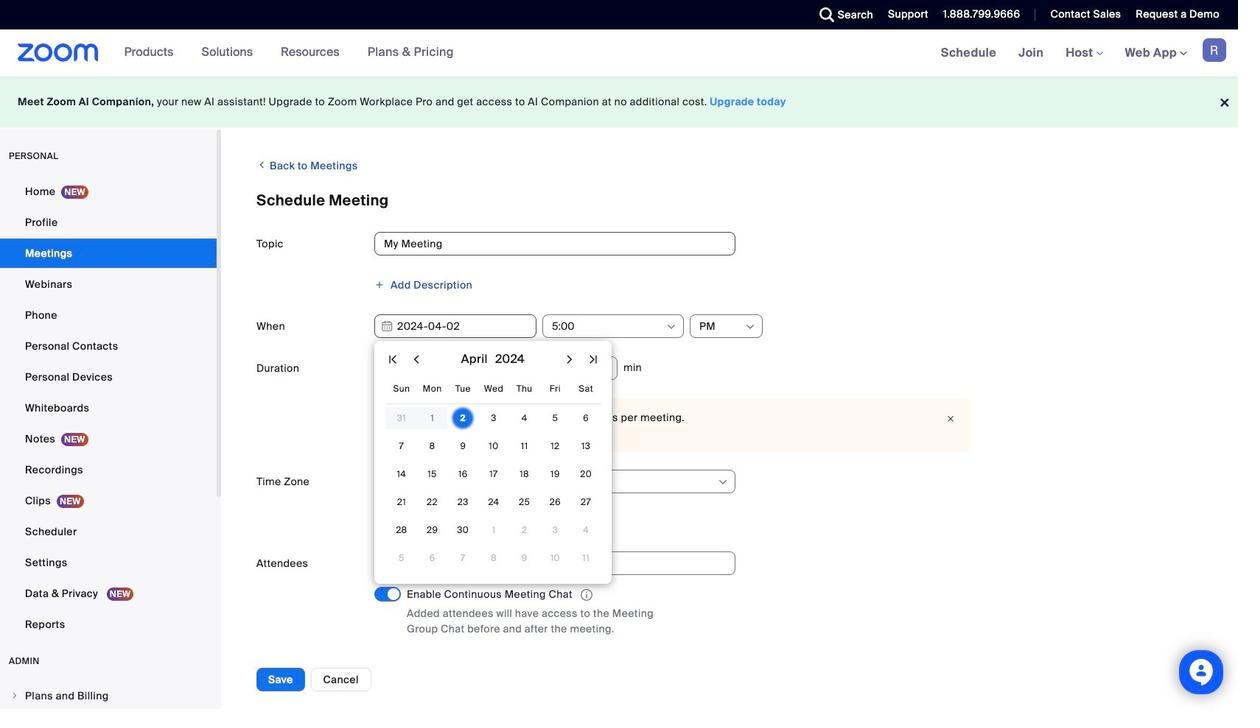 Task type: locate. For each thing, give the bounding box(es) containing it.
select start time text field
[[552, 315, 665, 338]]

option group
[[374, 656, 1203, 680]]

personal menu menu
[[0, 177, 217, 641]]

add image
[[374, 280, 385, 290]]

zoom logo image
[[18, 43, 98, 62]]

product information navigation
[[113, 29, 465, 77]]

1 horizontal spatial show options image
[[717, 477, 729, 489]]

previous year,april 2023 image
[[384, 351, 402, 368]]

meetings navigation
[[930, 29, 1238, 77]]

learn more about enable continuous meeting chat image
[[576, 589, 597, 602]]

show options image
[[665, 321, 677, 333], [744, 321, 756, 333], [717, 477, 729, 489]]

footer
[[0, 77, 1238, 127]]

choose date text field
[[374, 315, 537, 338]]

My Meeting text field
[[374, 232, 735, 256]]

banner
[[0, 29, 1238, 77]]

application
[[407, 587, 687, 604]]

0 horizontal spatial show options image
[[665, 321, 677, 333]]

menu item
[[0, 682, 217, 710]]

next month,may 2024 image
[[561, 351, 579, 368]]



Task type: describe. For each thing, give the bounding box(es) containing it.
left image
[[256, 158, 267, 172]]

close image
[[942, 412, 960, 427]]

previous month,march 2024 image
[[408, 351, 425, 368]]

next year,april 2025 image
[[584, 351, 602, 368]]

Persistent Chat, enter email address,Enter user names or email addresses text field
[[384, 553, 713, 575]]

right image
[[10, 692, 19, 701]]

2 horizontal spatial show options image
[[744, 321, 756, 333]]

profile picture image
[[1203, 38, 1226, 62]]



Task type: vqa. For each thing, say whether or not it's contained in the screenshot.
the rightmost Show options image
yes



